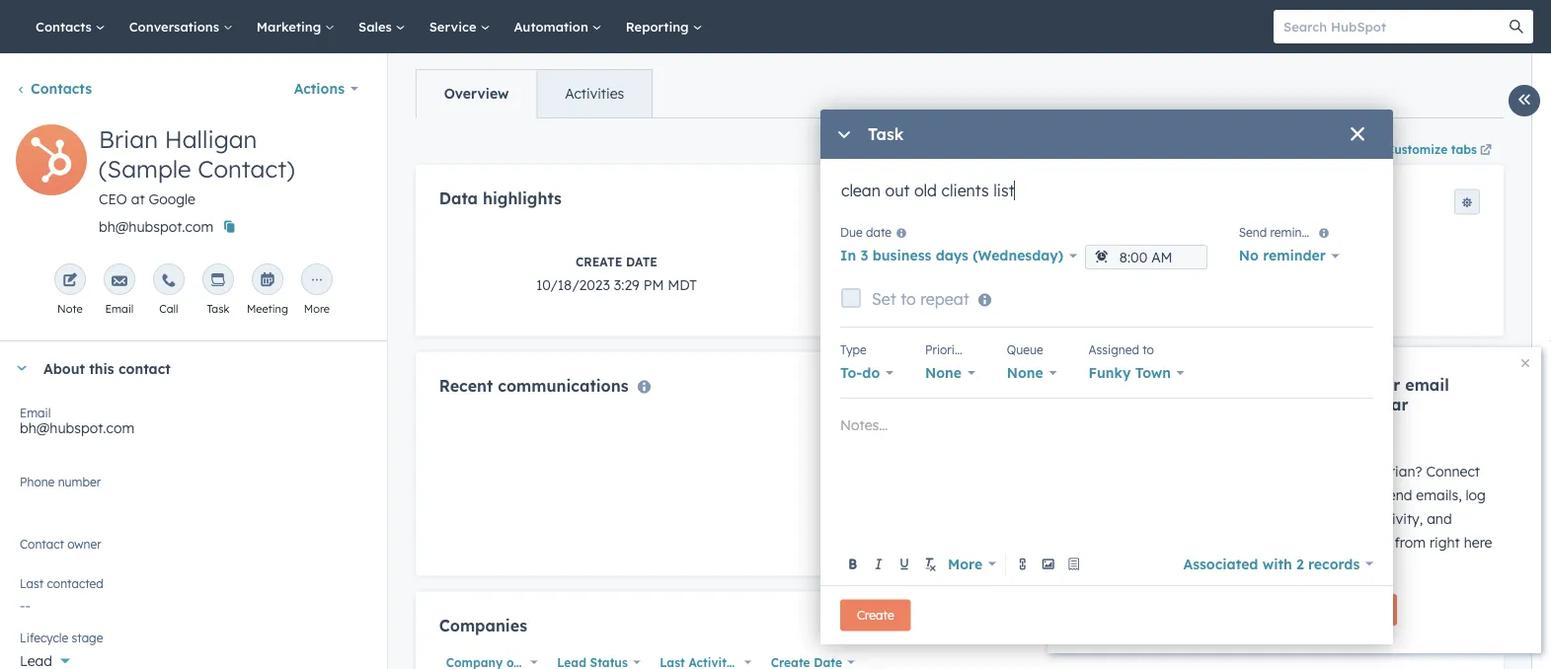 Task type: locate. For each thing, give the bounding box(es) containing it.
1 vertical spatial lifecycle
[[20, 631, 68, 645]]

1 vertical spatial more
[[948, 555, 983, 573]]

1 vertical spatial and
[[1427, 511, 1452, 528]]

lifecycle left stage
[[20, 631, 68, 645]]

email for email
[[105, 302, 134, 316]]

bh@hubspot.com down google
[[99, 218, 213, 236]]

email up contacts'
[[1268, 487, 1304, 504]]

1 vertical spatial bh@hubspot.com
[[20, 420, 134, 437]]

reminder for send reminder
[[1271, 225, 1321, 240]]

0 horizontal spatial create
[[576, 254, 622, 269]]

1 horizontal spatial task
[[868, 125, 904, 144]]

call
[[159, 302, 178, 316]]

(sample
[[99, 154, 191, 184]]

0 horizontal spatial none
[[925, 364, 962, 382]]

create
[[576, 254, 622, 269], [857, 608, 894, 623]]

(wednesday)
[[973, 247, 1064, 264]]

ceo
[[99, 191, 127, 208]]

email inside the pro tip: connect your email account and calendar
[[1406, 375, 1449, 395]]

1 none button from the left
[[925, 359, 975, 387]]

date
[[866, 225, 892, 240]]

minimize dialog image
[[836, 128, 852, 143]]

about this contact button
[[0, 342, 367, 395]]

your down the ready
[[1235, 487, 1264, 504]]

2 vertical spatial your
[[1235, 511, 1264, 528]]

1 horizontal spatial lifecycle
[[905, 254, 972, 269]]

account inside the pro tip: connect your email account and calendar
[[1235, 395, 1299, 415]]

to left reach
[[1281, 463, 1294, 480]]

none button down the queue
[[1007, 359, 1057, 387]]

lifecycle inside lifecycle stage lead
[[905, 254, 972, 269]]

reminder
[[1271, 225, 1321, 240], [1263, 247, 1326, 264]]

0 vertical spatial email
[[1406, 375, 1449, 395]]

0 horizontal spatial task
[[207, 302, 229, 316]]

0 horizontal spatial and
[[1304, 395, 1334, 415]]

0 vertical spatial your
[[1364, 375, 1401, 395]]

email inside email bh@hubspot.com
[[20, 405, 51, 420]]

0 vertical spatial more
[[304, 302, 330, 316]]

email up brian?
[[1406, 375, 1449, 395]]

priority
[[925, 342, 966, 357]]

0 horizontal spatial lifecycle
[[20, 631, 68, 645]]

more button
[[944, 551, 1000, 578]]

bh@hubspot.com up number
[[20, 420, 134, 437]]

in
[[840, 247, 856, 264]]

customize
[[1386, 142, 1448, 157]]

1 vertical spatial no
[[20, 544, 39, 561]]

companies
[[439, 616, 527, 635]]

close image
[[1522, 359, 1530, 367]]

reporting link
[[614, 0, 714, 53]]

and
[[1304, 395, 1334, 415], [1427, 511, 1452, 528]]

owner up contacted
[[67, 537, 101, 552]]

close dialog image
[[1350, 128, 1366, 143]]

1 vertical spatial create
[[857, 608, 894, 623]]

none
[[925, 364, 962, 382], [1007, 364, 1044, 382]]

last down contact
[[20, 576, 44, 591]]

due
[[840, 225, 863, 240]]

0 vertical spatial reminder
[[1271, 225, 1321, 240]]

reach
[[1298, 463, 1334, 480]]

email
[[105, 302, 134, 316], [20, 405, 51, 420]]

to left "send"
[[1364, 487, 1378, 504]]

create button
[[840, 600, 911, 632]]

1 horizontal spatial none button
[[1007, 359, 1057, 387]]

0 vertical spatial contacts
[[36, 18, 96, 35]]

call image
[[161, 274, 177, 289]]

lifecycle up lead at the right top
[[905, 254, 972, 269]]

1 date from the left
[[626, 254, 658, 269]]

connect
[[1426, 463, 1480, 480]]

0 horizontal spatial more
[[304, 302, 330, 316]]

more image
[[309, 274, 325, 289]]

0 vertical spatial no
[[1239, 247, 1259, 264]]

account down out
[[1308, 487, 1361, 504]]

0 vertical spatial account
[[1235, 395, 1299, 415]]

bh@hubspot.com
[[99, 218, 213, 236], [20, 420, 134, 437]]

none down the queue
[[1007, 364, 1044, 382]]

send
[[1239, 225, 1267, 240]]

0 vertical spatial last
[[1238, 254, 1269, 269]]

1 vertical spatial email
[[1268, 487, 1304, 504]]

1 horizontal spatial none
[[1007, 364, 1044, 382]]

navigation
[[416, 69, 653, 119]]

0 horizontal spatial date
[[626, 254, 658, 269]]

1 vertical spatial last
[[20, 576, 44, 591]]

ready
[[1235, 463, 1277, 480]]

1 horizontal spatial date
[[1336, 254, 1368, 269]]

task
[[868, 125, 904, 144], [207, 302, 229, 316]]

more
[[304, 302, 330, 316], [948, 555, 983, 573]]

and right tip:
[[1304, 395, 1334, 415]]

no down send
[[1239, 247, 1259, 264]]

task right minimize dialog image on the top right of the page
[[868, 125, 904, 144]]

reminder inside popup button
[[1263, 247, 1326, 264]]

1 horizontal spatial no
[[1239, 247, 1259, 264]]

date up pm
[[626, 254, 658, 269]]

lifecycle for lifecycle stage lead
[[905, 254, 972, 269]]

to right set in the top of the page
[[901, 289, 916, 309]]

none for priority
[[925, 364, 962, 382]]

create inside button
[[857, 608, 894, 623]]

to-do
[[840, 364, 880, 382]]

date inside create date 10/18/2023 3:29 pm mdt
[[626, 254, 658, 269]]

2 none from the left
[[1007, 364, 1044, 382]]

automation
[[514, 18, 592, 35]]

none button down priority
[[925, 359, 975, 387]]

at
[[131, 191, 145, 208]]

note
[[57, 302, 83, 316]]

0 horizontal spatial email
[[20, 405, 51, 420]]

0 horizontal spatial no
[[20, 544, 39, 561]]

none for queue
[[1007, 364, 1044, 382]]

0 horizontal spatial account
[[1235, 395, 1299, 415]]

2
[[1297, 555, 1304, 573]]

your up schedule
[[1235, 511, 1264, 528]]

1 horizontal spatial and
[[1427, 511, 1452, 528]]

date right activity
[[1336, 254, 1368, 269]]

lifecycle
[[905, 254, 972, 269], [20, 631, 68, 645]]

1 horizontal spatial account
[[1308, 487, 1361, 504]]

lifecycle stage lead
[[905, 254, 1015, 293]]

due date
[[840, 225, 892, 240]]

email
[[1406, 375, 1449, 395], [1268, 487, 1304, 504], [1332, 511, 1368, 528]]

no
[[1239, 247, 1259, 264], [20, 544, 39, 561]]

add
[[1408, 622, 1430, 636]]

right
[[1430, 534, 1460, 552]]

business
[[873, 247, 932, 264]]

reminder down send reminder
[[1263, 247, 1326, 264]]

0 vertical spatial bh@hubspot.com
[[99, 218, 213, 236]]

last down send
[[1238, 254, 1269, 269]]

1 horizontal spatial more
[[948, 555, 983, 573]]

note image
[[62, 274, 78, 289]]

1 vertical spatial email
[[20, 405, 51, 420]]

owner up the last contacted on the left bottom
[[43, 544, 83, 561]]

your right the connect
[[1364, 375, 1401, 395]]

1 none from the left
[[925, 364, 962, 382]]

1 horizontal spatial email
[[105, 302, 134, 316]]

2 horizontal spatial email
[[1406, 375, 1449, 395]]

task down task icon
[[207, 302, 229, 316]]

to for ready
[[1281, 463, 1294, 480]]

account up the ready
[[1235, 395, 1299, 415]]

0 vertical spatial email
[[105, 302, 134, 316]]

highlights
[[483, 189, 562, 208]]

3:29
[[614, 276, 640, 293]]

send reminder
[[1239, 225, 1321, 240]]

communications
[[498, 376, 629, 395]]

lifecycle for lifecycle stage
[[20, 631, 68, 645]]

0 horizontal spatial last
[[20, 576, 44, 591]]

1 vertical spatial contacts
[[31, 80, 92, 97]]

HH:MM text field
[[1085, 245, 1208, 270]]

email down email image
[[105, 302, 134, 316]]

set
[[872, 289, 896, 309]]

1 vertical spatial reminder
[[1263, 247, 1326, 264]]

reminder for no reminder
[[1263, 247, 1326, 264]]

contact)
[[198, 154, 295, 184]]

1 vertical spatial account
[[1308, 487, 1361, 504]]

create for create
[[857, 608, 894, 623]]

sales
[[359, 18, 396, 35]]

create inside create date 10/18/2023 3:29 pm mdt
[[576, 254, 622, 269]]

Last contacted text field
[[20, 588, 367, 619]]

town
[[1135, 364, 1171, 382]]

0 vertical spatial task
[[868, 125, 904, 144]]

email up —
[[1332, 511, 1368, 528]]

2 none button from the left
[[1007, 359, 1057, 387]]

last contacted
[[20, 576, 103, 591]]

marketing
[[257, 18, 325, 35]]

meeting image
[[260, 274, 275, 289]]

0 horizontal spatial email
[[1268, 487, 1304, 504]]

and down emails, on the bottom right
[[1427, 511, 1452, 528]]

overview
[[444, 85, 509, 102]]

no up the last contacted on the left bottom
[[20, 544, 39, 561]]

contacted
[[47, 576, 103, 591]]

and inside the pro tip: connect your email account and calendar
[[1304, 395, 1334, 415]]

1 horizontal spatial last
[[1238, 254, 1269, 269]]

email image
[[111, 274, 127, 289]]

search image
[[1510, 20, 1524, 34]]

0 horizontal spatial none button
[[925, 359, 975, 387]]

meetings
[[1297, 534, 1357, 552]]

email for email bh@hubspot.com
[[20, 405, 51, 420]]

contact owner no owner
[[20, 537, 101, 561]]

to up town
[[1143, 342, 1154, 357]]

none down priority
[[925, 364, 962, 382]]

1 vertical spatial your
[[1235, 487, 1264, 504]]

reminder up no reminder popup button
[[1271, 225, 1321, 240]]

1 vertical spatial task
[[207, 302, 229, 316]]

1 horizontal spatial create
[[857, 608, 894, 623]]

recent
[[439, 376, 493, 395]]

2 vertical spatial email
[[1332, 511, 1368, 528]]

0 vertical spatial lifecycle
[[905, 254, 972, 269]]

—
[[1360, 534, 1372, 552]]

number
[[58, 475, 101, 489]]

your
[[1364, 375, 1401, 395], [1235, 487, 1264, 504], [1235, 511, 1264, 528]]

email down "caret" image at left
[[20, 405, 51, 420]]

connect
[[1297, 375, 1360, 395]]

0 vertical spatial and
[[1304, 395, 1334, 415]]

date
[[626, 254, 658, 269], [1336, 254, 1368, 269]]

0 vertical spatial create
[[576, 254, 622, 269]]

activities
[[565, 85, 624, 102]]

data highlights
[[439, 189, 562, 208]]

pm
[[644, 276, 664, 293]]

Phone number text field
[[20, 471, 367, 511]]



Task type: describe. For each thing, give the bounding box(es) containing it.
mdt
[[668, 276, 697, 293]]

create for create date 10/18/2023 3:29 pm mdt
[[576, 254, 622, 269]]

contact
[[20, 537, 64, 552]]

none button for priority
[[925, 359, 975, 387]]

associated with 2 records
[[1183, 555, 1360, 573]]

last for last contacted
[[20, 576, 44, 591]]

2 date from the left
[[1336, 254, 1368, 269]]

in 3 business days (wednesday)
[[840, 247, 1064, 264]]

phone number
[[20, 475, 101, 489]]

assigned to
[[1089, 342, 1154, 357]]

contacts'
[[1268, 511, 1328, 528]]

contact
[[118, 360, 171, 377]]

queue
[[1007, 342, 1043, 357]]

10/18/2023
[[536, 276, 610, 293]]

0 vertical spatial contacts link
[[24, 0, 117, 53]]

type
[[840, 342, 867, 357]]

recent communications
[[439, 376, 629, 395]]

account inside ready to reach out to brian? connect your email account to send emails, log your contacts' email activity, and schedule meetings — all from right here in hubspot.
[[1308, 487, 1361, 504]]

to-
[[840, 364, 862, 382]]

this
[[89, 360, 114, 377]]

brian?
[[1381, 463, 1423, 480]]

Title text field
[[840, 179, 1374, 218]]

customize tabs
[[1386, 142, 1477, 157]]

customize tabs link
[[1360, 133, 1504, 165]]

all
[[1376, 534, 1391, 552]]

3
[[861, 247, 868, 264]]

to for assigned
[[1143, 342, 1154, 357]]

no inside contact owner no owner
[[20, 544, 39, 561]]

last activity date
[[1238, 254, 1368, 269]]

out
[[1338, 463, 1360, 480]]

and inside ready to reach out to brian? connect your email account to send emails, log your contacts' email activity, and schedule meetings — all from right here in hubspot.
[[1427, 511, 1452, 528]]

overview button
[[417, 70, 537, 118]]

reporting
[[626, 18, 693, 35]]

here
[[1464, 534, 1493, 552]]

your inside the pro tip: connect your email account and calendar
[[1364, 375, 1401, 395]]

navigation containing overview
[[416, 69, 653, 119]]

do
[[862, 364, 880, 382]]

set to repeat
[[872, 289, 969, 309]]

brian
[[99, 124, 158, 154]]

hubspot.
[[1251, 558, 1312, 575]]

task image
[[210, 274, 226, 289]]

tip:
[[1267, 375, 1292, 395]]

stage
[[976, 254, 1015, 269]]

ready to reach out to brian? connect your email account to send emails, log your contacts' email activity, and schedule meetings — all from right here in hubspot.
[[1235, 463, 1493, 575]]

calendar
[[1339, 395, 1409, 415]]

schedule
[[1235, 534, 1293, 552]]

marketing link
[[245, 0, 347, 53]]

automation link
[[502, 0, 614, 53]]

conversations link
[[117, 0, 245, 53]]

lifecycle stage
[[20, 631, 103, 645]]

pro tip: connect your email account and calendar
[[1235, 375, 1449, 415]]

send
[[1382, 487, 1413, 504]]

activities button
[[537, 70, 652, 118]]

halligan
[[165, 124, 257, 154]]

associated
[[1183, 555, 1259, 573]]

edit button
[[16, 124, 87, 202]]

caret image
[[16, 366, 28, 371]]

data
[[439, 189, 478, 208]]

funky town button
[[1089, 359, 1185, 387]]

to right out
[[1364, 463, 1377, 480]]

none button for queue
[[1007, 359, 1057, 387]]

days
[[936, 247, 969, 264]]

email bh@hubspot.com
[[20, 405, 134, 437]]

conversations
[[129, 18, 223, 35]]

funky
[[1089, 364, 1131, 382]]

to for set
[[901, 289, 916, 309]]

records
[[1309, 555, 1360, 573]]

in
[[1235, 558, 1247, 575]]

1 horizontal spatial email
[[1332, 511, 1368, 528]]

add button
[[1377, 616, 1443, 642]]

activity
[[1272, 254, 1332, 269]]

service
[[429, 18, 480, 35]]

repeat
[[921, 289, 969, 309]]

associated with 2 records button
[[1183, 551, 1374, 578]]

in 3 business days (wednesday) button
[[840, 242, 1077, 270]]

assigned
[[1089, 342, 1140, 357]]

stage
[[72, 631, 103, 645]]

with
[[1263, 555, 1292, 573]]

no inside popup button
[[1239, 247, 1259, 264]]

pro
[[1235, 375, 1262, 395]]

Search HubSpot search field
[[1274, 10, 1516, 43]]

actions
[[294, 80, 345, 97]]

last for last activity date
[[1238, 254, 1269, 269]]

no reminder button
[[1239, 242, 1340, 270]]

about this contact
[[43, 360, 171, 377]]

1 vertical spatial contacts link
[[16, 80, 92, 97]]

lead
[[944, 276, 976, 293]]

actions button
[[281, 69, 371, 109]]

tabs
[[1452, 142, 1477, 157]]

brian halligan (sample contact) ceo at google
[[99, 124, 295, 208]]

log
[[1466, 487, 1486, 504]]

meeting
[[247, 302, 288, 316]]

more inside "popup button"
[[948, 555, 983, 573]]



Task type: vqa. For each thing, say whether or not it's contained in the screenshot.
Settings image
no



